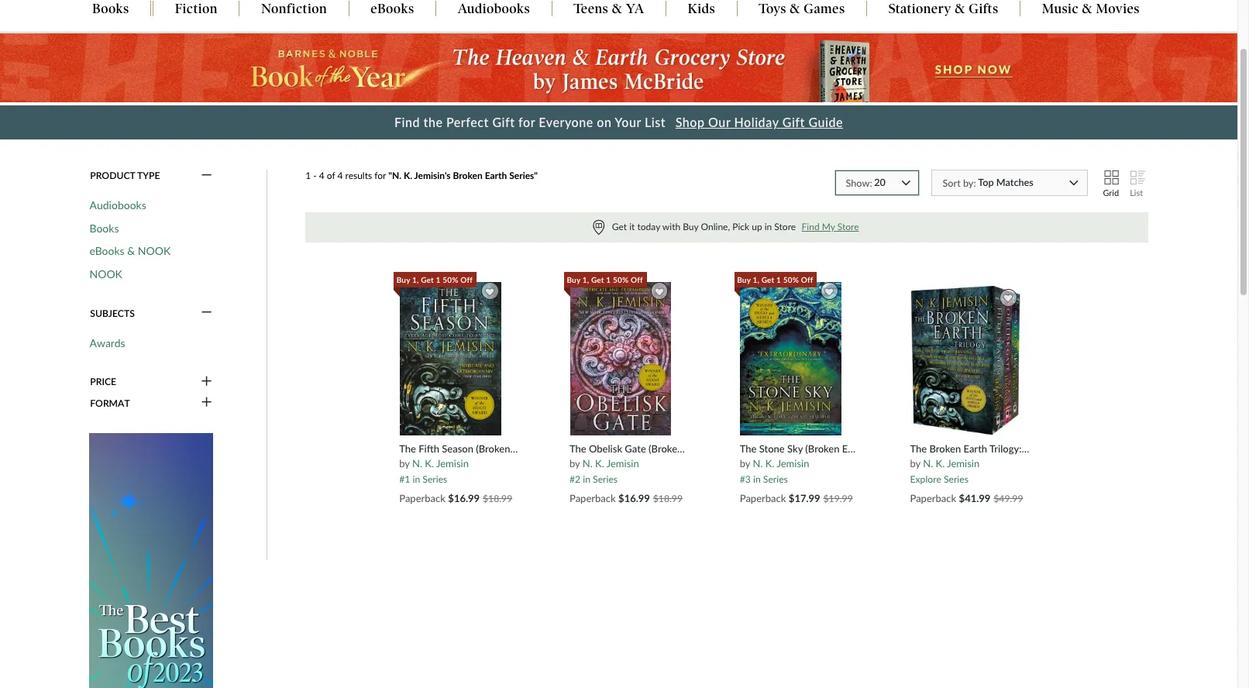 Task type: locate. For each thing, give the bounding box(es) containing it.
nonfiction button
[[240, 1, 349, 18]]

in right #3
[[753, 474, 761, 485]]

old price was $18.99 element down the obelisk gate (broken earth… link on the bottom
[[653, 493, 683, 505]]

1 horizontal spatial list
[[1130, 188, 1144, 198]]

2 50% from the left
[[443, 275, 459, 284]]

audiobooks for audiobooks button
[[458, 1, 530, 17]]

series right the #1
[[423, 474, 448, 485]]

nook down "audiobooks" link
[[138, 245, 171, 258]]

2 buy 1, get 1 50% off from the left
[[397, 275, 473, 284]]

season
[[442, 443, 474, 455]]

50% for sky
[[783, 275, 799, 284]]

n. k. jemisin link
[[412, 457, 469, 470], [583, 457, 639, 470], [753, 457, 810, 470], [923, 457, 980, 470]]

$16.99 inside the fifth season (broken earth… by n. k. jemisin #1 in series paperback $16.99 $18.99
[[448, 492, 480, 505]]

list right your
[[645, 115, 666, 130]]

1 - 4 of 4 results for "n. k. jemisin's broken earth series"
[[306, 170, 538, 181]]

books inside button
[[92, 1, 129, 17]]

earth left series"
[[485, 170, 507, 181]]

k. inside the obelisk gate (broken earth… by n. k. jemisin #2 in series paperback $16.99 $18.99
[[595, 457, 604, 470]]

audiobooks
[[458, 1, 530, 17], [90, 199, 146, 212]]

(broken inside the obelisk gate (broken earth… by n. k. jemisin #2 in series paperback $16.99 $18.99
[[649, 443, 683, 455]]

$18.99 down the fifth season (broken earth… link
[[483, 493, 513, 505]]

(broken inside the stone sky (broken earth… by n. k. jemisin #3 in series paperback $17.99 $19.99
[[806, 443, 840, 455]]

2 the from the left
[[570, 443, 587, 455]]

find left my on the right top of page
[[802, 221, 820, 232]]

jemisin down sky
[[777, 457, 810, 470]]

n. k. jemisin link down obelisk
[[583, 457, 639, 470]]

2 4 from the left
[[338, 170, 343, 181]]

k. up #2 in series link
[[595, 457, 604, 470]]

by up explore
[[910, 457, 921, 470]]

list
[[645, 115, 666, 130], [1130, 188, 1144, 198]]

2 series from the left
[[593, 474, 618, 485]]

books for books button
[[92, 1, 129, 17]]

$18.99 inside the fifth season (broken earth… by n. k. jemisin #1 in series paperback $16.99 $18.99
[[483, 493, 513, 505]]

2 horizontal spatial 1,
[[753, 275, 760, 284]]

ebooks inside ebooks & nook link
[[90, 245, 125, 258]]

2 gift from the left
[[783, 115, 805, 130]]

4 by from the left
[[910, 457, 921, 470]]

region
[[306, 213, 1148, 243]]

n. inside the fifth season (broken earth… by n. k. jemisin #1 in series paperback $16.99 $18.99
[[412, 457, 422, 470]]

1
[[306, 170, 311, 181], [777, 275, 781, 284], [436, 275, 441, 284], [606, 275, 611, 284]]

n. k. jemisin link for fifth
[[412, 457, 469, 470]]

1 vertical spatial audiobooks
[[90, 199, 146, 212]]

4 series from the left
[[944, 474, 969, 485]]

1 horizontal spatial gift
[[783, 115, 805, 130]]

n. up #1 in series link
[[412, 457, 422, 470]]

1 horizontal spatial earth
[[964, 443, 988, 455]]

paperback down #1 in series link
[[399, 492, 446, 505]]

audiobooks inside button
[[458, 1, 530, 17]]

buy for the obelisk gate (broken earth…
[[567, 275, 581, 284]]

1 n. k. jemisin link from the left
[[412, 457, 469, 470]]

in inside the stone sky (broken earth… by n. k. jemisin #3 in series paperback $17.99 $19.99
[[753, 474, 761, 485]]

$18.99
[[483, 493, 513, 505], [653, 493, 683, 505]]

in
[[765, 221, 772, 232], [413, 474, 420, 485], [583, 474, 591, 485], [753, 474, 761, 485]]

4 n. from the left
[[923, 457, 934, 470]]

1 horizontal spatial for
[[519, 115, 536, 130]]

k. up explore series link at the right of the page
[[936, 457, 945, 470]]

0 horizontal spatial earth
[[485, 170, 507, 181]]

paperback down #3 in series link
[[740, 492, 786, 505]]

buy 1, get 1 50% off
[[737, 275, 814, 284], [397, 275, 473, 284], [567, 275, 643, 284]]

1 4 from the left
[[319, 170, 325, 181]]

the for the fifth season (broken earth…
[[399, 443, 416, 455]]

1 vertical spatial list
[[1130, 188, 1144, 198]]

minus image
[[201, 169, 212, 183]]

0 horizontal spatial 50%
[[443, 275, 459, 284]]

1 vertical spatial find
[[802, 221, 820, 232]]

(broken inside the fifth season (broken earth… by n. k. jemisin #1 in series paperback $16.99 $18.99
[[476, 443, 510, 455]]

1 horizontal spatial old price was $18.99 element
[[653, 493, 683, 505]]

1 $16.99 from the left
[[448, 492, 480, 505]]

old price was $18.99 element for gate
[[653, 493, 683, 505]]

audiobooks for "audiobooks" link
[[90, 199, 146, 212]]

$17.99
[[789, 492, 821, 505]]

3 paperback from the left
[[740, 492, 786, 505]]

get for the obelisk gate (broken earth…
[[591, 275, 604, 284]]

ebooks for ebooks
[[371, 1, 414, 17]]

top
[[978, 176, 994, 189]]

& left "gifts"
[[955, 1, 966, 17]]

0 horizontal spatial find
[[394, 115, 420, 130]]

earth… right the gate
[[686, 443, 717, 455]]

pick
[[733, 221, 750, 232]]

0 vertical spatial find
[[394, 115, 420, 130]]

0 horizontal spatial ebooks
[[90, 245, 125, 258]]

4 the from the left
[[910, 443, 927, 455]]

1 jemisin from the left
[[436, 457, 469, 470]]

2 plus image from the top
[[201, 397, 212, 410]]

jemisin inside the obelisk gate (broken earth… by n. k. jemisin #2 in series paperback $16.99 $18.99
[[607, 457, 639, 470]]

region containing get it today with buy online, pick up in store
[[306, 213, 1148, 243]]

store right the up
[[775, 221, 796, 232]]

0 vertical spatial broken
[[453, 170, 483, 181]]

2 old price was $18.99 element from the left
[[653, 493, 683, 505]]

earth
[[485, 170, 507, 181], [964, 443, 988, 455]]

& right music
[[1083, 1, 1093, 17]]

bopis small image
[[593, 220, 605, 235]]

4 right -
[[319, 170, 325, 181]]

jemisin down the broken earth trilogy: the… link
[[947, 457, 980, 470]]

in inside the obelisk gate (broken earth… by n. k. jemisin #2 in series paperback $16.99 $18.99
[[583, 474, 591, 485]]

0 horizontal spatial $18.99
[[483, 493, 513, 505]]

2 $16.99 from the left
[[619, 492, 650, 505]]

by up the #1
[[399, 457, 410, 470]]

1 the from the left
[[399, 443, 416, 455]]

by up #3
[[740, 457, 751, 470]]

k. down stone
[[766, 457, 775, 470]]

& for nook
[[127, 245, 135, 258]]

$16.99 down the gate
[[619, 492, 650, 505]]

n. k. jemisin link down fifth
[[412, 457, 469, 470]]

k. inside the fifth season (broken earth… by n. k. jemisin #1 in series paperback $16.99 $18.99
[[425, 457, 434, 470]]

the inside the broken earth trilogy: the… by n. k. jemisin explore series paperback $41.99 $49.99
[[910, 443, 927, 455]]

1 vertical spatial ebooks
[[90, 245, 125, 258]]

kids button
[[667, 1, 737, 18]]

0 vertical spatial plus image
[[201, 375, 212, 389]]

earth left "trilogy:"
[[964, 443, 988, 455]]

your
[[615, 115, 641, 130]]

(broken right sky
[[806, 443, 840, 455]]

for left everyone
[[519, 115, 536, 130]]

2 earth… from the left
[[686, 443, 717, 455]]

1 vertical spatial for
[[375, 170, 386, 181]]

1 horizontal spatial store
[[838, 221, 859, 232]]

toys & games
[[759, 1, 845, 17]]

earth… inside the stone sky (broken earth… by n. k. jemisin #3 in series paperback $17.99 $19.99
[[842, 443, 874, 455]]

paperback inside the stone sky (broken earth… by n. k. jemisin #3 in series paperback $17.99 $19.99
[[740, 492, 786, 505]]

3 buy 1, get 1 50% off from the left
[[567, 275, 643, 284]]

1 $18.99 from the left
[[483, 493, 513, 505]]

jemisin inside the fifth season (broken earth… by n. k. jemisin #1 in series paperback $16.99 $18.99
[[436, 457, 469, 470]]

3 n. k. jemisin link from the left
[[753, 457, 810, 470]]

paperback for stone
[[740, 492, 786, 505]]

plus image down price "dropdown button"
[[201, 397, 212, 410]]

it
[[630, 221, 635, 232]]

(broken right the gate
[[649, 443, 683, 455]]

& for movies
[[1083, 1, 1093, 17]]

plus image
[[201, 375, 212, 389], [201, 397, 212, 410]]

perfect
[[446, 115, 489, 130]]

k. right '"n.' at left
[[404, 170, 412, 181]]

0 horizontal spatial audiobooks
[[90, 199, 146, 212]]

0 vertical spatial audiobooks
[[458, 1, 530, 17]]

2 by from the left
[[570, 457, 580, 470]]

$18.99 inside the obelisk gate (broken earth… by n. k. jemisin #2 in series paperback $16.99 $18.99
[[653, 493, 683, 505]]

fiction button
[[154, 1, 239, 18]]

by for the fifth season (broken earth…
[[399, 457, 410, 470]]

2 n. k. jemisin link from the left
[[583, 457, 639, 470]]

0 horizontal spatial off
[[461, 275, 473, 284]]

0 horizontal spatial old price was $18.99 element
[[483, 493, 513, 505]]

1 horizontal spatial earth…
[[686, 443, 717, 455]]

series up $41.99
[[944, 474, 969, 485]]

store right my on the right top of page
[[838, 221, 859, 232]]

0 horizontal spatial buy 1, get 1 50% off
[[397, 275, 473, 284]]

& left ya at top
[[612, 1, 623, 17]]

buy
[[683, 221, 699, 232], [737, 275, 751, 284], [397, 275, 410, 284], [567, 275, 581, 284]]

list link
[[1130, 170, 1144, 198]]

gift left guide
[[783, 115, 805, 130]]

find left the
[[394, 115, 420, 130]]

1 vertical spatial broken
[[930, 443, 961, 455]]

find my store link
[[796, 221, 861, 233]]

plus image for format
[[201, 397, 212, 410]]

$16.99 down the fifth season (broken earth… link
[[448, 492, 480, 505]]

& inside 'main content'
[[127, 245, 135, 258]]

1 horizontal spatial 1,
[[583, 275, 589, 284]]

by for the broken earth trilogy: the…
[[910, 457, 921, 470]]

1 horizontal spatial audiobooks
[[458, 1, 530, 17]]

series for stone
[[763, 474, 788, 485]]

in right #2
[[583, 474, 591, 485]]

the for the stone sky (broken earth…
[[740, 443, 757, 455]]

ebooks inside 'ebooks' button
[[371, 1, 414, 17]]

find
[[394, 115, 420, 130], [802, 221, 820, 232]]

1,
[[753, 275, 760, 284], [412, 275, 419, 284], [583, 275, 589, 284]]

n. up #3 in series link
[[753, 457, 763, 470]]

0 horizontal spatial store
[[775, 221, 796, 232]]

3 n. from the left
[[753, 457, 763, 470]]

barnes & noble book of the year! the heaven & earth grocery store. shop now image
[[0, 34, 1238, 103]]

1 (broken from the left
[[476, 443, 510, 455]]

& for ya
[[612, 1, 623, 17]]

buy for the stone sky (broken earth…
[[737, 275, 751, 284]]

2 (broken from the left
[[649, 443, 683, 455]]

k. inside the broken earth trilogy: the… by n. k. jemisin explore series paperback $41.99 $49.99
[[936, 457, 945, 470]]

earth… right season at the bottom of page
[[513, 443, 544, 455]]

2 horizontal spatial off
[[801, 275, 814, 284]]

1 by from the left
[[399, 457, 410, 470]]

2 off from the left
[[461, 275, 473, 284]]

k.
[[404, 170, 412, 181], [425, 457, 434, 470], [595, 457, 604, 470], [766, 457, 775, 470], [936, 457, 945, 470]]

& right toys
[[790, 1, 801, 17]]

1, for stone
[[753, 275, 760, 284]]

(broken for sky
[[806, 443, 840, 455]]

the…
[[1024, 443, 1049, 455]]

1 horizontal spatial ebooks
[[371, 1, 414, 17]]

&
[[612, 1, 623, 17], [790, 1, 801, 17], [955, 1, 966, 17], [1083, 1, 1093, 17], [127, 245, 135, 258]]

1 50% from the left
[[783, 275, 799, 284]]

jemisin inside the stone sky (broken earth… by n. k. jemisin #3 in series paperback $17.99 $19.99
[[777, 457, 810, 470]]

4 n. k. jemisin link from the left
[[923, 457, 980, 470]]

$41.99
[[959, 492, 991, 505]]

50% for gate
[[613, 275, 629, 284]]

the obelisk gate (broken earth… link
[[570, 443, 717, 456]]

1 for the stone sky (broken earth…
[[777, 275, 781, 284]]

earth… for the stone sky (broken earth…
[[842, 443, 874, 455]]

3 earth… from the left
[[842, 443, 874, 455]]

series inside the obelisk gate (broken earth… by n. k. jemisin #2 in series paperback $16.99 $18.99
[[593, 474, 618, 485]]

2 jemisin from the left
[[607, 457, 639, 470]]

old price was $18.99 element down the fifth season (broken earth… link
[[483, 493, 513, 505]]

earth… inside the fifth season (broken earth… by n. k. jemisin #1 in series paperback $16.99 $18.99
[[513, 443, 544, 455]]

buy 1, get 1 50% off for fifth
[[397, 275, 473, 284]]

the inside the fifth season (broken earth… by n. k. jemisin #1 in series paperback $16.99 $18.99
[[399, 443, 416, 455]]

$16.99
[[448, 492, 480, 505], [619, 492, 650, 505]]

paperback inside the fifth season (broken earth… by n. k. jemisin #1 in series paperback $16.99 $18.99
[[399, 492, 446, 505]]

product type
[[90, 170, 160, 181]]

the
[[399, 443, 416, 455], [570, 443, 587, 455], [740, 443, 757, 455], [910, 443, 927, 455]]

n. k. jemisin link down stone
[[753, 457, 810, 470]]

audiobooks link
[[90, 199, 146, 212]]

$19.99
[[824, 493, 853, 505]]

2 n. from the left
[[583, 457, 593, 470]]

the inside the obelisk gate (broken earth… by n. k. jemisin #2 in series paperback $16.99 $18.99
[[570, 443, 587, 455]]

1 series from the left
[[423, 474, 448, 485]]

buy for the fifth season (broken earth…
[[397, 275, 410, 284]]

on
[[597, 115, 612, 130]]

0 vertical spatial nook
[[138, 245, 171, 258]]

1 vertical spatial earth
[[964, 443, 988, 455]]

0 horizontal spatial nook
[[90, 268, 122, 281]]

2 1, from the left
[[412, 275, 419, 284]]

n. for fifth
[[412, 457, 422, 470]]

1 vertical spatial books
[[90, 222, 119, 235]]

in right the up
[[765, 221, 772, 232]]

for left '"n.' at left
[[375, 170, 386, 181]]

series"
[[509, 170, 538, 181]]

music & movies
[[1042, 1, 1140, 17]]

2 horizontal spatial (broken
[[806, 443, 840, 455]]

jemisin inside the broken earth trilogy: the… by n. k. jemisin explore series paperback $41.99 $49.99
[[947, 457, 980, 470]]

1 horizontal spatial broken
[[930, 443, 961, 455]]

1 horizontal spatial $16.99
[[619, 492, 650, 505]]

4 jemisin from the left
[[947, 457, 980, 470]]

2 horizontal spatial 50%
[[783, 275, 799, 284]]

get for the fifth season (broken earth…
[[421, 275, 434, 284]]

3 the from the left
[[740, 443, 757, 455]]

1 horizontal spatial $18.99
[[653, 493, 683, 505]]

broken up explore series link at the right of the page
[[930, 443, 961, 455]]

the for the broken earth trilogy: the…
[[910, 443, 927, 455]]

of
[[327, 170, 335, 181]]

our
[[709, 115, 731, 130]]

store
[[775, 221, 796, 232], [838, 221, 859, 232]]

old price was $18.99 element
[[483, 493, 513, 505], [653, 493, 683, 505]]

3 series from the left
[[763, 474, 788, 485]]

3 1, from the left
[[583, 275, 589, 284]]

jemisin down the gate
[[607, 457, 639, 470]]

the left stone
[[740, 443, 757, 455]]

the fifth season (broken earth… by n. k. jemisin #1 in series paperback $16.99 $18.99
[[399, 443, 544, 505]]

sky
[[788, 443, 803, 455]]

the left obelisk
[[570, 443, 587, 455]]

list right grid
[[1130, 188, 1144, 198]]

earth… inside the obelisk gate (broken earth… by n. k. jemisin #2 in series paperback $16.99 $18.99
[[686, 443, 717, 455]]

1 vertical spatial nook
[[90, 268, 122, 281]]

paperback inside the obelisk gate (broken earth… by n. k. jemisin #2 in series paperback $16.99 $18.99
[[570, 492, 616, 505]]

by inside the broken earth trilogy: the… by n. k. jemisin explore series paperback $41.99 $49.99
[[910, 457, 921, 470]]

earth… up 'old price was $19.99' element
[[842, 443, 874, 455]]

1 earth… from the left
[[513, 443, 544, 455]]

advertisement region
[[90, 433, 214, 688]]

& down "audiobooks" link
[[127, 245, 135, 258]]

1 horizontal spatial 50%
[[613, 275, 629, 284]]

series right #3
[[763, 474, 788, 485]]

n. k. jemisin link up explore series link at the right of the page
[[923, 457, 980, 470]]

4 right of
[[338, 170, 343, 181]]

the up explore
[[910, 443, 927, 455]]

paperback down explore
[[910, 492, 957, 505]]

series for fifth
[[423, 474, 448, 485]]

0 horizontal spatial 4
[[319, 170, 325, 181]]

1 horizontal spatial buy 1, get 1 50% off
[[567, 275, 643, 284]]

50% for season
[[443, 275, 459, 284]]

off
[[801, 275, 814, 284], [461, 275, 473, 284], [631, 275, 643, 284]]

3 off from the left
[[631, 275, 643, 284]]

in for the fifth season (broken earth…
[[413, 474, 420, 485]]

get
[[612, 221, 627, 232], [762, 275, 775, 284], [421, 275, 434, 284], [591, 275, 604, 284]]

jemisin's
[[414, 170, 451, 181]]

shop
[[676, 115, 705, 130]]

list view active image
[[1130, 170, 1144, 188]]

the inside the stone sky (broken earth… by n. k. jemisin #3 in series paperback $17.99 $19.99
[[740, 443, 757, 455]]

plus image up the format dropdown button
[[201, 375, 212, 389]]

off for season
[[461, 275, 473, 284]]

title: the obelisk gate (broken earth series #2) (hugo award winner), author: n. k. jemisin image
[[569, 281, 672, 436]]

0 vertical spatial ebooks
[[371, 1, 414, 17]]

series right #2
[[593, 474, 618, 485]]

0 vertical spatial for
[[519, 115, 536, 130]]

in inside the fifth season (broken earth… by n. k. jemisin #1 in series paperback $16.99 $18.99
[[413, 474, 420, 485]]

title: the stone sky (broken earth series #3) (hugo award winner), author: n. k. jemisin image
[[740, 281, 842, 436]]

1 plus image from the top
[[201, 375, 212, 389]]

main content
[[0, 33, 1238, 688]]

by inside the obelisk gate (broken earth… by n. k. jemisin #2 in series paperback $16.99 $18.99
[[570, 457, 580, 470]]

in right the #1
[[413, 474, 420, 485]]

2 $18.99 from the left
[[653, 493, 683, 505]]

earth inside the broken earth trilogy: the… by n. k. jemisin explore series paperback $41.99 $49.99
[[964, 443, 988, 455]]

n. inside the broken earth trilogy: the… by n. k. jemisin explore series paperback $41.99 $49.99
[[923, 457, 934, 470]]

buy 1, get 1 50% off for obelisk
[[567, 275, 643, 284]]

0 vertical spatial books
[[92, 1, 129, 17]]

holiday
[[734, 115, 779, 130]]

n. inside the stone sky (broken earth… by n. k. jemisin #3 in series paperback $17.99 $19.99
[[753, 457, 763, 470]]

ebooks
[[371, 1, 414, 17], [90, 245, 125, 258]]

$49.99
[[994, 493, 1024, 505]]

series inside the fifth season (broken earth… by n. k. jemisin #1 in series paperback $16.99 $18.99
[[423, 474, 448, 485]]

1 off from the left
[[801, 275, 814, 284]]

(broken
[[476, 443, 510, 455], [649, 443, 683, 455], [806, 443, 840, 455]]

gate
[[625, 443, 646, 455]]

awards
[[90, 336, 125, 349]]

0 horizontal spatial (broken
[[476, 443, 510, 455]]

series inside the stone sky (broken earth… by n. k. jemisin #3 in series paperback $17.99 $19.99
[[763, 474, 788, 485]]

by inside the fifth season (broken earth… by n. k. jemisin #1 in series paperback $16.99 $18.99
[[399, 457, 410, 470]]

n. up explore
[[923, 457, 934, 470]]

2 horizontal spatial earth…
[[842, 443, 874, 455]]

1, for fifth
[[412, 275, 419, 284]]

1 n. from the left
[[412, 457, 422, 470]]

paperback down #2 in series link
[[570, 492, 616, 505]]

main content containing find the perfect gift for everyone on your list
[[0, 33, 1238, 688]]

price
[[90, 376, 116, 388]]

k. down fifth
[[425, 457, 434, 470]]

gift right the perfect
[[493, 115, 515, 130]]

4 paperback from the left
[[910, 492, 957, 505]]

minus image
[[201, 307, 212, 320]]

broken right the jemisin's
[[453, 170, 483, 181]]

n. up #2 in series link
[[583, 457, 593, 470]]

by inside the stone sky (broken earth… by n. k. jemisin #3 in series paperback $17.99 $19.99
[[740, 457, 751, 470]]

1 1, from the left
[[753, 275, 760, 284]]

gift
[[493, 115, 515, 130], [783, 115, 805, 130]]

audiobooks button
[[437, 1, 552, 18]]

1 horizontal spatial nook
[[138, 245, 171, 258]]

find the perfect gift for everyone on your list shop our holiday gift guide
[[394, 115, 843, 130]]

2 horizontal spatial buy 1, get 1 50% off
[[737, 275, 814, 284]]

0 horizontal spatial 1,
[[412, 275, 419, 284]]

3 by from the left
[[740, 457, 751, 470]]

n.
[[412, 457, 422, 470], [583, 457, 593, 470], [753, 457, 763, 470], [923, 457, 934, 470]]

0 horizontal spatial $16.99
[[448, 492, 480, 505]]

$16.99 inside the obelisk gate (broken earth… by n. k. jemisin #2 in series paperback $16.99 $18.99
[[619, 492, 650, 505]]

3 50% from the left
[[613, 275, 629, 284]]

today
[[637, 221, 660, 232]]

in for the obelisk gate (broken earth…
[[583, 474, 591, 485]]

for
[[519, 115, 536, 130], [375, 170, 386, 181]]

0 horizontal spatial gift
[[493, 115, 515, 130]]

2 paperback from the left
[[570, 492, 616, 505]]

1 vertical spatial plus image
[[201, 397, 212, 410]]

nook down ebooks & nook link
[[90, 268, 122, 281]]

$18.99 down the obelisk gate (broken earth… link on the bottom
[[653, 493, 683, 505]]

subjects button
[[90, 307, 214, 320]]

3 (broken from the left
[[806, 443, 840, 455]]

the broken earth trilogy: the… by n. k. jemisin explore series paperback $41.99 $49.99
[[910, 443, 1049, 505]]

in for the stone sky (broken earth…
[[753, 474, 761, 485]]

jemisin for sky
[[777, 457, 810, 470]]

the for the obelisk gate (broken earth…
[[570, 443, 587, 455]]

jemisin down season at the bottom of page
[[436, 457, 469, 470]]

1 horizontal spatial off
[[631, 275, 643, 284]]

1 old price was $18.99 element from the left
[[483, 493, 513, 505]]

0 horizontal spatial earth…
[[513, 443, 544, 455]]

books inside 'main content'
[[90, 222, 119, 235]]

the
[[424, 115, 443, 130]]

1 horizontal spatial 4
[[338, 170, 343, 181]]

series
[[423, 474, 448, 485], [593, 474, 618, 485], [763, 474, 788, 485], [944, 474, 969, 485]]

0 vertical spatial earth
[[485, 170, 507, 181]]

music & movies button
[[1021, 1, 1162, 18]]

0 horizontal spatial list
[[645, 115, 666, 130]]

(broken right season at the bottom of page
[[476, 443, 510, 455]]

type
[[137, 170, 160, 181]]

3 jemisin from the left
[[777, 457, 810, 470]]

1 horizontal spatial (broken
[[649, 443, 683, 455]]

n. inside the obelisk gate (broken earth… by n. k. jemisin #2 in series paperback $16.99 $18.99
[[583, 457, 593, 470]]

the left fifth
[[399, 443, 416, 455]]

by up #2
[[570, 457, 580, 470]]

kids
[[688, 1, 716, 17]]

earth… for the fifth season (broken earth…
[[513, 443, 544, 455]]

1 buy 1, get 1 50% off from the left
[[737, 275, 814, 284]]

1 paperback from the left
[[399, 492, 446, 505]]

1 horizontal spatial find
[[802, 221, 820, 232]]

k. inside the stone sky (broken earth… by n. k. jemisin #3 in series paperback $17.99 $19.99
[[766, 457, 775, 470]]

price button
[[90, 375, 214, 389]]



Task type: describe. For each thing, give the bounding box(es) containing it.
1 for the fifth season (broken earth…
[[436, 275, 441, 284]]

-
[[313, 170, 317, 181]]

toys
[[759, 1, 787, 17]]

k. for the stone sky (broken earth…
[[766, 457, 775, 470]]

"n.
[[389, 170, 402, 181]]

grid
[[1103, 188, 1119, 198]]

top matches
[[978, 176, 1034, 189]]

& for gifts
[[955, 1, 966, 17]]

#1 in series link
[[399, 470, 448, 485]]

list inside list link
[[1130, 188, 1144, 198]]

movies
[[1097, 1, 1140, 17]]

results
[[345, 170, 372, 181]]

subjects
[[90, 308, 135, 319]]

(broken for gate
[[649, 443, 683, 455]]

the stone sky (broken earth… by n. k. jemisin #3 in series paperback $17.99 $19.99
[[740, 443, 874, 505]]

k. for the fifth season (broken earth…
[[425, 457, 434, 470]]

product
[[90, 170, 135, 181]]

by for the stone sky (broken earth…
[[740, 457, 751, 470]]

obelisk
[[589, 443, 623, 455]]

off for sky
[[801, 275, 814, 284]]

books link
[[90, 222, 119, 235]]

#2 in series link
[[570, 470, 618, 485]]

stationery
[[889, 1, 952, 17]]

nook link
[[90, 268, 122, 281]]

top matches link
[[932, 170, 1088, 200]]

off for gate
[[631, 275, 643, 284]]

toys & games button
[[738, 1, 867, 18]]

n. for stone
[[753, 457, 763, 470]]

paperback inside the broken earth trilogy: the… by n. k. jemisin explore series paperback $41.99 $49.99
[[910, 492, 957, 505]]

teens & ya button
[[552, 1, 666, 18]]

teens
[[574, 1, 609, 17]]

2 store from the left
[[838, 221, 859, 232]]

n. for broken
[[923, 457, 934, 470]]

stationery & gifts
[[889, 1, 999, 17]]

grid view active image
[[1103, 170, 1117, 188]]

n. k. jemisin link for stone
[[753, 457, 810, 470]]

buy 1, get 1 50% off for stone
[[737, 275, 814, 284]]

n. for obelisk
[[583, 457, 593, 470]]

nonfiction
[[261, 1, 327, 17]]

product type button
[[90, 169, 214, 183]]

paperback for fifth
[[399, 492, 446, 505]]

#3 in series link
[[740, 470, 788, 485]]

trilogy:
[[990, 443, 1022, 455]]

1, for obelisk
[[583, 275, 589, 284]]

up
[[752, 221, 762, 232]]

books button
[[71, 1, 151, 18]]

series for obelisk
[[593, 474, 618, 485]]

ebooks for ebooks & nook
[[90, 245, 125, 258]]

0 horizontal spatial for
[[375, 170, 386, 181]]

my
[[822, 221, 835, 232]]

the broken earth trilogy: the… link
[[910, 443, 1049, 456]]

region inside 'main content'
[[306, 213, 1148, 243]]

fifth
[[419, 443, 439, 455]]

by for the obelisk gate (broken earth…
[[570, 457, 580, 470]]

teens & ya
[[574, 1, 645, 17]]

old price was $49.99 element
[[994, 493, 1024, 505]]

k. for the obelisk gate (broken earth…
[[595, 457, 604, 470]]

stone
[[759, 443, 785, 455]]

$18.99 for gate
[[653, 493, 683, 505]]

$16.99 for season
[[448, 492, 480, 505]]

the obelisk gate (broken earth… by n. k. jemisin #2 in series paperback $16.99 $18.99
[[570, 443, 717, 505]]

matches
[[997, 176, 1034, 189]]

1 store from the left
[[775, 221, 796, 232]]

paperback for obelisk
[[570, 492, 616, 505]]

0 vertical spatial list
[[645, 115, 666, 130]]

& for games
[[790, 1, 801, 17]]

plus image for price
[[201, 375, 212, 389]]

#1
[[399, 474, 410, 485]]

music
[[1042, 1, 1079, 17]]

awards link
[[90, 336, 125, 350]]

old price was $18.99 element for season
[[483, 493, 513, 505]]

ya
[[626, 1, 645, 17]]

guide
[[809, 115, 843, 130]]

format
[[90, 398, 130, 409]]

jemisin for gate
[[607, 457, 639, 470]]

0 horizontal spatial broken
[[453, 170, 483, 181]]

title: the fifth season (broken earth series #1) (hugo award winner), author: n. k. jemisin image
[[399, 281, 503, 436]]

gifts
[[969, 1, 999, 17]]

games
[[804, 1, 845, 17]]

with
[[663, 221, 681, 232]]

k. for the broken earth trilogy: the…
[[936, 457, 945, 470]]

jemisin for earth
[[947, 457, 980, 470]]

stationery & gifts button
[[867, 1, 1020, 18]]

1 for the obelisk gate (broken earth…
[[606, 275, 611, 284]]

ebooks & nook
[[90, 245, 171, 258]]

jemisin for season
[[436, 457, 469, 470]]

n. k. jemisin link for obelisk
[[583, 457, 639, 470]]

books for books link
[[90, 222, 119, 235]]

earth… for the obelisk gate (broken earth…
[[686, 443, 717, 455]]

format button
[[90, 397, 214, 410]]

#3
[[740, 474, 751, 485]]

fiction
[[175, 1, 218, 17]]

the stone sky (broken earth… link
[[740, 443, 874, 456]]

$18.99 for season
[[483, 493, 513, 505]]

get it today with buy online, pick up in store find my store
[[612, 221, 859, 232]]

(broken for season
[[476, 443, 510, 455]]

get for the stone sky (broken earth…
[[762, 275, 775, 284]]

the fifth season (broken earth… link
[[399, 443, 544, 456]]

old price was $19.99 element
[[824, 493, 853, 505]]

explore series link
[[910, 470, 969, 485]]

everyone
[[539, 115, 594, 130]]

series inside the broken earth trilogy: the… by n. k. jemisin explore series paperback $41.99 $49.99
[[944, 474, 969, 485]]

explore
[[910, 474, 942, 485]]

ebooks & nook link
[[90, 245, 171, 258]]

n. k. jemisin link for broken
[[923, 457, 980, 470]]

title: the broken earth trilogy: the fifth season, the obelisk gate, the stone sky, author: n. k. jemisin image
[[910, 285, 1021, 436]]

$16.99 for gate
[[619, 492, 650, 505]]

online,
[[701, 221, 730, 232]]

grid link
[[1103, 170, 1119, 198]]

1 gift from the left
[[493, 115, 515, 130]]

broken inside the broken earth trilogy: the… by n. k. jemisin explore series paperback $41.99 $49.99
[[930, 443, 961, 455]]

#2
[[570, 474, 581, 485]]



Task type: vqa. For each thing, say whether or not it's contained in the screenshot.
the left Science Fiction & Fantasy link
no



